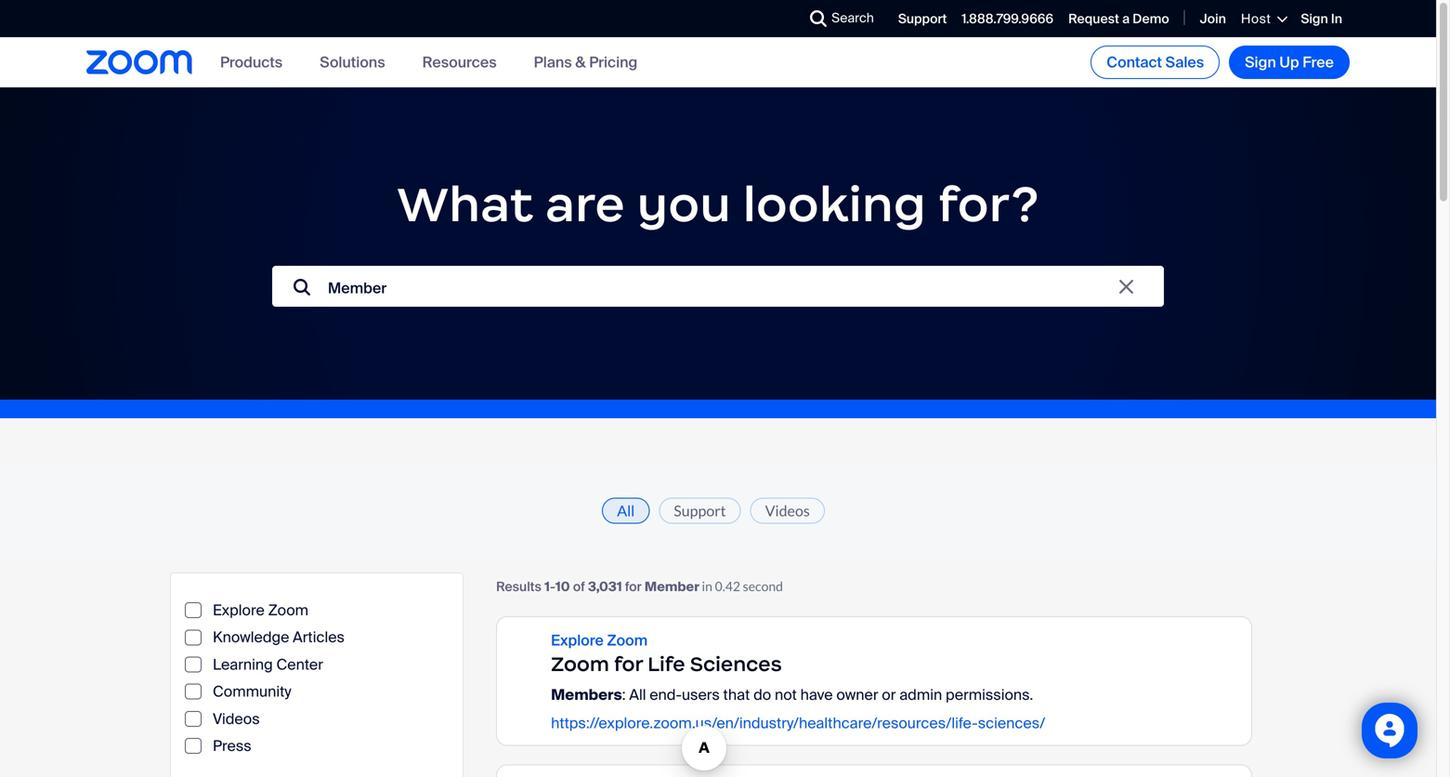 Task type: vqa. For each thing, say whether or not it's contained in the screenshot.
CLEAR SEARCH icon
no



Task type: describe. For each thing, give the bounding box(es) containing it.
all inside explore zoom zoom for life sciences members : all end-users that do not have owner or admin permissions. https://explore.zoom.us/en/industry/healthcare/resources/life-sciences/
[[630, 685, 646, 704]]

articles
[[293, 628, 345, 647]]

life
[[648, 651, 686, 677]]

results 1 - 10 of 3,031 for member in 0.42 second
[[496, 578, 784, 595]]

sciences
[[690, 651, 783, 677]]

what are you looking for? main content
[[0, 87, 1437, 777]]

sign for sign in
[[1302, 10, 1329, 27]]

1
[[545, 578, 550, 595]]

sign for sign up free
[[1246, 53, 1277, 72]]

demo
[[1133, 10, 1170, 27]]

knowledge
[[213, 628, 289, 647]]

have
[[801, 685, 833, 704]]

in
[[702, 578, 713, 594]]

are
[[546, 174, 626, 235]]

learning
[[213, 655, 273, 674]]

solutions button
[[320, 52, 385, 72]]

learning center
[[213, 655, 323, 674]]

1 horizontal spatial support
[[899, 10, 948, 27]]

up
[[1280, 53, 1300, 72]]

10
[[556, 578, 570, 595]]

products
[[220, 52, 283, 72]]

or
[[882, 685, 896, 704]]

looking
[[743, 174, 927, 235]]

https://explore.zoom.us/en/industry/healthcare/resources/life-
[[551, 714, 979, 733]]

contact sales
[[1107, 53, 1205, 72]]

join link
[[1201, 10, 1227, 27]]

plans & pricing
[[534, 52, 638, 72]]

request
[[1069, 10, 1120, 27]]

do
[[754, 685, 772, 704]]

Search text field
[[272, 266, 1165, 310]]

support link
[[899, 10, 948, 27]]

sign in
[[1302, 10, 1343, 27]]

permissions.
[[946, 685, 1034, 704]]

contact
[[1107, 53, 1163, 72]]

sign up free link
[[1230, 46, 1351, 79]]

community
[[213, 682, 292, 701]]

knowledge articles
[[213, 628, 345, 647]]

a
[[1123, 10, 1130, 27]]

support inside support button
[[674, 501, 727, 520]]

all inside "all" button
[[617, 501, 635, 520]]

request a demo link
[[1069, 10, 1170, 27]]

member
[[645, 578, 700, 595]]

members
[[551, 685, 622, 704]]

1.888.799.9666
[[962, 10, 1054, 27]]

:
[[622, 685, 626, 704]]

press
[[213, 736, 252, 756]]

explore zoom
[[213, 600, 309, 620]]



Task type: locate. For each thing, give the bounding box(es) containing it.
0 horizontal spatial videos
[[213, 709, 260, 729]]

https://explore.zoom.us/en/industry/healthcare/resources/life-sciences/ link
[[551, 714, 1046, 733]]

explore down of at the bottom left of page
[[551, 631, 604, 650]]

not
[[775, 685, 797, 704]]

none search field inside what are you looking for? main content
[[272, 266, 1165, 321]]

0 horizontal spatial support
[[674, 501, 727, 520]]

clear image
[[1120, 280, 1134, 294]]

None search field
[[272, 266, 1165, 321]]

1 vertical spatial sign
[[1246, 53, 1277, 72]]

plans
[[534, 52, 572, 72]]

second
[[743, 578, 784, 594]]

1 horizontal spatial explore
[[551, 631, 604, 650]]

zoom for explore zoom
[[268, 600, 309, 620]]

resources
[[423, 52, 497, 72]]

of
[[573, 578, 585, 595]]

support right search
[[899, 10, 948, 27]]

0.42
[[715, 578, 741, 594]]

0 vertical spatial explore
[[213, 600, 265, 620]]

sciences/
[[979, 714, 1046, 733]]

1 horizontal spatial videos
[[766, 501, 810, 520]]

contact sales link
[[1091, 46, 1221, 79]]

0 vertical spatial support
[[899, 10, 948, 27]]

1 vertical spatial for
[[614, 651, 643, 677]]

for right 3,031
[[625, 578, 642, 595]]

what
[[397, 174, 534, 235]]

support
[[899, 10, 948, 27], [674, 501, 727, 520]]

owner
[[837, 685, 879, 704]]

1 vertical spatial explore
[[551, 631, 604, 650]]

sales
[[1166, 53, 1205, 72]]

2 vertical spatial zoom
[[551, 651, 610, 677]]

zoom for explore zoom zoom for life sciences members : all end-users that do not have owner or admin permissions. https://explore.zoom.us/en/industry/healthcare/resources/life-sciences/
[[607, 631, 648, 650]]

1 horizontal spatial sign
[[1302, 10, 1329, 27]]

zoom up life
[[607, 631, 648, 650]]

support right "all" button
[[674, 501, 727, 520]]

request a demo
[[1069, 10, 1170, 27]]

zoom
[[268, 600, 309, 620], [607, 631, 648, 650], [551, 651, 610, 677]]

resources button
[[423, 52, 497, 72]]

zoom up knowledge articles
[[268, 600, 309, 620]]

search
[[832, 9, 875, 26]]

host button
[[1242, 10, 1287, 27]]

clear image
[[1120, 280, 1134, 294]]

all left support button
[[617, 501, 635, 520]]

sign left in on the right top of the page
[[1302, 10, 1329, 27]]

plans & pricing link
[[534, 52, 638, 72]]

for
[[625, 578, 642, 595], [614, 651, 643, 677]]

all right :
[[630, 685, 646, 704]]

support button
[[659, 498, 741, 524]]

search image
[[811, 10, 827, 27], [811, 10, 827, 27]]

1 vertical spatial all
[[630, 685, 646, 704]]

for up :
[[614, 651, 643, 677]]

0 horizontal spatial explore
[[213, 600, 265, 620]]

that
[[724, 685, 750, 704]]

zoom down explore zoom button on the left bottom
[[551, 651, 610, 677]]

in
[[1332, 10, 1343, 27]]

explore
[[213, 600, 265, 620], [551, 631, 604, 650]]

3,031
[[588, 578, 623, 595]]

sign in link
[[1302, 10, 1343, 27]]

0 horizontal spatial sign
[[1246, 53, 1277, 72]]

sign
[[1302, 10, 1329, 27], [1246, 53, 1277, 72]]

zoom logo image
[[86, 50, 192, 74]]

0 vertical spatial sign
[[1302, 10, 1329, 27]]

what are you looking for?
[[397, 174, 1040, 235]]

videos up second
[[766, 501, 810, 520]]

videos inside "button"
[[766, 501, 810, 520]]

&
[[576, 52, 586, 72]]

explore for explore zoom zoom for life sciences members : all end-users that do not have owner or admin permissions. https://explore.zoom.us/en/industry/healthcare/resources/life-sciences/
[[551, 631, 604, 650]]

all button
[[603, 498, 650, 524]]

for?
[[939, 174, 1040, 235]]

videos button
[[751, 498, 825, 524]]

all
[[617, 501, 635, 520], [630, 685, 646, 704]]

0 vertical spatial zoom
[[268, 600, 309, 620]]

explore inside explore zoom zoom for life sciences members : all end-users that do not have owner or admin permissions. https://explore.zoom.us/en/industry/healthcare/resources/life-sciences/
[[551, 631, 604, 650]]

explore zoom button
[[551, 631, 648, 650]]

explore for explore zoom
[[213, 600, 265, 620]]

0 vertical spatial videos
[[766, 501, 810, 520]]

search image
[[294, 279, 310, 296], [294, 279, 310, 296]]

videos
[[766, 501, 810, 520], [213, 709, 260, 729]]

admin
[[900, 685, 943, 704]]

center
[[277, 655, 323, 674]]

1 vertical spatial zoom
[[607, 631, 648, 650]]

products button
[[220, 52, 283, 72]]

videos up 'press'
[[213, 709, 260, 729]]

pricing
[[589, 52, 638, 72]]

0 vertical spatial all
[[617, 501, 635, 520]]

1 vertical spatial support
[[674, 501, 727, 520]]

solutions
[[320, 52, 385, 72]]

sign up free
[[1246, 53, 1335, 72]]

results
[[496, 578, 542, 595]]

for inside explore zoom zoom for life sciences members : all end-users that do not have owner or admin permissions. https://explore.zoom.us/en/industry/healthcare/resources/life-sciences/
[[614, 651, 643, 677]]

you
[[638, 174, 732, 235]]

end-
[[650, 685, 682, 704]]

0 vertical spatial for
[[625, 578, 642, 595]]

explore up knowledge
[[213, 600, 265, 620]]

host
[[1242, 10, 1272, 27]]

1 vertical spatial videos
[[213, 709, 260, 729]]

1.888.799.9666 link
[[962, 10, 1054, 27]]

sign left 'up'
[[1246, 53, 1277, 72]]

users
[[682, 685, 720, 704]]

explore zoom zoom for life sciences members : all end-users that do not have owner or admin permissions. https://explore.zoom.us/en/industry/healthcare/resources/life-sciences/
[[551, 631, 1046, 733]]

-
[[550, 578, 556, 595]]

zoom for life sciences link
[[551, 651, 783, 677]]

free
[[1303, 53, 1335, 72]]

join
[[1201, 10, 1227, 27]]



